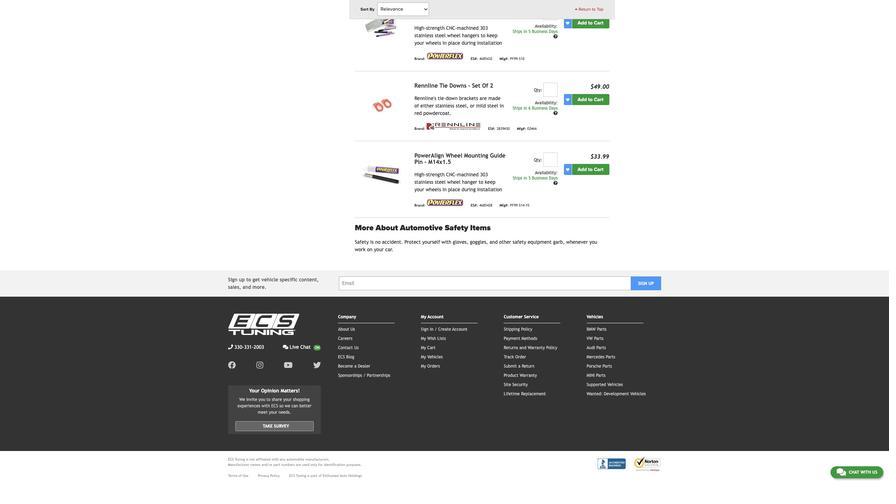 Task type: vqa. For each thing, say whether or not it's contained in the screenshot.
1st Qty: from the bottom of the page
yes



Task type: describe. For each thing, give the bounding box(es) containing it.
terms of use
[[228, 474, 248, 478]]

poweralign for kit
[[414, 6, 444, 13]]

- inside the 'poweralign wheel mounting guide pin - m14x1.5'
[[425, 159, 427, 165]]

my for my orders
[[421, 364, 426, 369]]

vw parts link
[[587, 336, 604, 341]]

made
[[488, 96, 501, 101]]

manufacturer
[[228, 463, 249, 467]]

items
[[470, 223, 491, 233]]

es#4685432 - pf99-510 - poweralign wheel mounting guide pin kit - high-strength cnc-machined 303 stainless steel wheel hangers to keep your wheels in place during installation - powerflex - audi bmw volkswagen mercedes benz mini porsche image
[[355, 6, 409, 47]]

submit a return link
[[504, 364, 534, 369]]

bmw parts link
[[587, 327, 607, 332]]

wheel for kit
[[447, 33, 461, 38]]

poweralign wheel mounting guide pin kit link
[[414, 6, 506, 19]]

to down return to top
[[588, 20, 593, 26]]

live
[[290, 344, 299, 350]]

create
[[438, 327, 451, 332]]

my vehicles
[[421, 354, 443, 359]]

in inside the high-strength cnc-machined 303 stainless steel wheel hanger to keep your wheels in place during installation
[[443, 187, 447, 192]]

0 horizontal spatial of
[[238, 474, 242, 478]]

audi
[[587, 345, 595, 350]]

experiences
[[238, 404, 260, 409]]

guide for poweralign wheel mounting guide pin - m14x1.5
[[490, 152, 506, 159]]

can
[[292, 404, 298, 409]]

add to cart for $49.00
[[578, 97, 604, 103]]

sign for sign in / create account
[[421, 327, 429, 332]]

my for my account
[[421, 314, 426, 319]]

product warranty link
[[504, 373, 537, 378]]

mini
[[587, 373, 595, 378]]

strength for kit
[[426, 25, 445, 31]]

$49.00
[[591, 83, 609, 90]]

rennline's tie-down brackets are made of either stainless steel, or mild steel in red powdercoat.
[[414, 96, 504, 116]]

availability: for $33.99
[[535, 170, 558, 175]]

cnc- for kit
[[446, 25, 457, 31]]

porsche parts link
[[587, 364, 612, 369]]

1 5 from the top
[[528, 29, 531, 34]]

lifetime replacement
[[504, 391, 546, 396]]

you inside 'we invite you to share your shopping experiences with ecs so we can better meet your needs.'
[[259, 397, 265, 402]]

twitter logo image
[[313, 361, 321, 369]]

policy for privacy policy
[[270, 474, 280, 478]]

order
[[515, 354, 526, 359]]

sign for sign up
[[638, 281, 647, 286]]

ecs tuning image
[[228, 314, 299, 335]]

in up 15
[[524, 176, 527, 181]]

1 vertical spatial /
[[363, 373, 366, 378]]

returns and warranty policy link
[[504, 345, 557, 350]]

1 vertical spatial policy
[[546, 345, 557, 350]]

we
[[285, 404, 290, 409]]

in
[[430, 327, 433, 332]]

dealer
[[358, 364, 370, 369]]

mini parts
[[587, 373, 606, 378]]

with inside ecs tuning is not affiliated with any automobile manufacturers. manufacturer names and/or part numbers are used only for identification purposes.
[[272, 458, 279, 462]]

1 business from the top
[[532, 29, 548, 34]]

equipment
[[528, 239, 552, 245]]

rennline's
[[414, 96, 436, 101]]

is for ecs tuning is part of enthusiast auto holdings
[[307, 474, 310, 478]]

add for $116.99
[[578, 20, 587, 26]]

work
[[355, 247, 366, 252]]

to inside 'high-strength cnc-machined 303 stainless steel wheel hangers to keep your wheels in place during installation'
[[481, 33, 485, 38]]

safety
[[513, 239, 526, 245]]

steel for poweralign wheel mounting guide pin kit
[[435, 33, 446, 38]]

purposes.
[[346, 463, 362, 467]]

are inside ecs tuning is not affiliated with any automobile manufacturers. manufacturer names and/or part numbers are used only for identification purposes.
[[296, 463, 301, 467]]

510
[[519, 57, 525, 61]]

about us link
[[338, 327, 355, 332]]

parts for bmw parts
[[597, 327, 607, 332]]

set
[[472, 82, 480, 89]]

youtube logo image
[[284, 361, 293, 369]]

my wish lists link
[[421, 336, 446, 341]]

question circle image for $33.99
[[553, 181, 558, 185]]

brand: for poweralign wheel mounting guide pin - m14x1.5
[[414, 203, 425, 207]]

vehicle
[[261, 277, 278, 282]]

payment methods link
[[504, 336, 537, 341]]

about us
[[338, 327, 355, 332]]

strength for -
[[426, 172, 445, 178]]

stainless inside the rennline's tie-down brackets are made of either stainless steel, or mild steel in red powdercoat.
[[435, 103, 454, 109]]

of
[[482, 82, 488, 89]]

hanger
[[462, 179, 477, 185]]

a for submit
[[518, 364, 521, 369]]

poweralign wheel mounting guide pin - m14x1.5 link
[[414, 152, 506, 165]]

in up 510 at the right of page
[[524, 29, 527, 34]]

1 horizontal spatial about
[[376, 223, 398, 233]]

ecs for ecs tuning is not affiliated with any automobile manufacturers. manufacturer names and/or part numbers are used only for identification purposes.
[[228, 458, 234, 462]]

installation for poweralign wheel mounting guide pin kit
[[477, 40, 502, 46]]

sponsorships / partnerships
[[338, 373, 390, 378]]

0 horizontal spatial account
[[428, 314, 444, 319]]

more about automotive safety items
[[355, 223, 491, 233]]

add to wish list image for $116.99
[[566, 21, 570, 25]]

business for poweralign wheel mounting guide pin - m14x1.5
[[532, 176, 548, 181]]

parts for audi parts
[[596, 345, 606, 350]]

sort by
[[361, 7, 375, 12]]

service
[[524, 314, 539, 319]]

cart for $116.99
[[594, 20, 604, 26]]

with inside "safety is no accident. protect yourself with gloves, goggles, and other safety equipment garb, whenever you work on your car."
[[442, 239, 451, 245]]

is inside "safety is no accident. protect yourself with gloves, goggles, and other safety equipment garb, whenever you work on your car."
[[370, 239, 374, 245]]

your
[[249, 388, 260, 393]]

mercedes
[[587, 354, 605, 359]]

1 vertical spatial about
[[338, 327, 349, 332]]

mfg#: e0466
[[517, 127, 537, 131]]

1 horizontal spatial part
[[311, 474, 317, 478]]

audi parts
[[587, 345, 606, 350]]

my account
[[421, 314, 444, 319]]

cart down wish
[[427, 345, 435, 350]]

1 ships from the top
[[513, 29, 522, 34]]

stainless for -
[[414, 179, 433, 185]]

track order link
[[504, 354, 526, 359]]

mfg#: for poweralign wheel mounting guide pin - m14x1.5
[[500, 203, 509, 207]]

us for about us
[[351, 327, 355, 332]]

either
[[420, 103, 434, 109]]

only
[[310, 463, 317, 467]]

careers
[[338, 336, 353, 341]]

during for poweralign wheel mounting guide pin kit
[[462, 40, 476, 46]]

safety inside "safety is no accident. protect yourself with gloves, goggles, and other safety equipment garb, whenever you work on your car."
[[355, 239, 369, 245]]

my cart
[[421, 345, 435, 350]]

and/or
[[262, 463, 272, 467]]

shipping policy
[[504, 327, 532, 332]]

es#: for m14x1.5
[[471, 203, 478, 207]]

replacement
[[521, 391, 546, 396]]

add to cart button for $116.99
[[572, 17, 609, 28]]

parts for vw parts
[[594, 336, 604, 341]]

1 vertical spatial account
[[452, 327, 467, 332]]

ships for poweralign wheel mounting guide pin - m14x1.5
[[513, 176, 522, 181]]

phone image
[[228, 344, 233, 349]]

1 horizontal spatial return
[[579, 7, 591, 12]]

1 horizontal spatial /
[[435, 327, 437, 332]]

privacy
[[258, 474, 269, 478]]

1 vertical spatial return
[[522, 364, 534, 369]]

live chat
[[290, 344, 311, 350]]

take survey button
[[235, 421, 314, 431]]

privacy policy link
[[258, 473, 280, 479]]

ecs tuning is not affiliated with any automobile manufacturers. manufacturer names and/or part numbers are used only for identification purposes.
[[228, 458, 362, 467]]

shipping
[[504, 327, 520, 332]]

to down '$33.99'
[[588, 167, 593, 173]]

to down $49.00
[[588, 97, 593, 103]]

es#: for 2
[[488, 127, 495, 131]]

more.
[[253, 284, 266, 290]]

303 for poweralign wheel mounting guide pin - m14x1.5
[[480, 172, 488, 178]]

high- for kit
[[414, 25, 426, 31]]

get
[[253, 277, 260, 282]]

wanted:
[[587, 391, 603, 396]]

your inside "safety is no accident. protect yourself with gloves, goggles, and other safety equipment garb, whenever you work on your car."
[[374, 247, 384, 252]]

$116.99
[[587, 7, 609, 14]]

add to cart button for $33.99
[[572, 164, 609, 175]]

accident.
[[382, 239, 403, 245]]

to inside the sign up to get vehicle specific content, sales, and more.
[[246, 277, 251, 282]]

es#4685428 - pf99-514-15 - poweralign wheel mounting guide pin - m14x1.5 - high-strength cnc-machined 303 stainless steel wheel hanger to keep your wheels in place during installation - powerflex - audi bmw volkswagen mercedes benz porsche image
[[355, 153, 409, 193]]

poweralign wheel mounting guide pin kit
[[414, 6, 506, 19]]

chat inside 'link'
[[849, 470, 859, 475]]

shipping policy link
[[504, 327, 532, 332]]

auto
[[340, 474, 347, 478]]

machined for poweralign wheel mounting guide pin kit
[[457, 25, 479, 31]]

0 vertical spatial -
[[468, 82, 470, 89]]

vehicles up bmw parts on the right bottom of the page
[[587, 314, 603, 319]]

identification
[[324, 463, 345, 467]]

machined for poweralign wheel mounting guide pin - m14x1.5
[[457, 172, 479, 178]]

days for $49.00
[[549, 106, 558, 111]]

2 horizontal spatial and
[[519, 345, 526, 350]]

track order
[[504, 354, 526, 359]]

Email email field
[[339, 277, 631, 290]]

mfg#: for rennline tie downs - set of 2
[[517, 127, 526, 131]]

my orders link
[[421, 364, 440, 369]]

stainless for kit
[[414, 33, 433, 38]]

caret up image
[[575, 7, 578, 11]]

pf99- for poweralign wheel mounting guide pin kit
[[510, 57, 519, 61]]

contact us
[[338, 345, 359, 350]]

ecs blog link
[[338, 354, 354, 359]]

powerflex - corporate logo image for kit
[[427, 53, 464, 60]]

product warranty
[[504, 373, 537, 378]]

vehicles up orders
[[427, 354, 443, 359]]

my vehicles link
[[421, 354, 443, 359]]

methods
[[522, 336, 537, 341]]

brand: for poweralign wheel mounting guide pin kit
[[414, 57, 425, 61]]

any
[[280, 458, 285, 462]]

mounting for poweralign wheel mounting guide pin kit
[[464, 6, 488, 13]]

sign up button
[[631, 277, 661, 290]]

1 vertical spatial warranty
[[520, 373, 537, 378]]

1 horizontal spatial of
[[318, 474, 322, 478]]

keep for poweralign wheel mounting guide pin - m14x1.5
[[485, 179, 496, 185]]

qty: for poweralign wheel mounting guide pin - m14x1.5
[[534, 158, 542, 163]]

yourself
[[422, 239, 440, 245]]

supported vehicles link
[[587, 382, 623, 387]]

mini parts link
[[587, 373, 606, 378]]

sign for sign up to get vehicle specific content, sales, and more.
[[228, 277, 238, 282]]

parts for porsche parts
[[603, 364, 612, 369]]

vehicles up wanted: development vehicles
[[607, 382, 623, 387]]

4685428
[[479, 203, 492, 207]]

vehicles right development
[[630, 391, 646, 396]]

terms
[[228, 474, 237, 478]]

my for my vehicles
[[421, 354, 426, 359]]

parts for mini parts
[[596, 373, 606, 378]]



Task type: locate. For each thing, give the bounding box(es) containing it.
2 strength from the top
[[426, 172, 445, 178]]

installation inside the high-strength cnc-machined 303 stainless steel wheel hanger to keep your wheels in place during installation
[[477, 187, 502, 192]]

0 vertical spatial part
[[274, 463, 280, 467]]

2 vertical spatial add to cart button
[[572, 164, 609, 175]]

0 vertical spatial qty:
[[534, 88, 542, 93]]

tuning up manufacturer
[[235, 458, 245, 462]]

1 a from the left
[[354, 364, 357, 369]]

safety
[[445, 223, 468, 233], [355, 239, 369, 245]]

1 ships in 5 business days from the top
[[513, 29, 558, 34]]

add to wish list image for $33.99
[[566, 168, 570, 171]]

3 my from the top
[[421, 345, 426, 350]]

vehicles
[[587, 314, 603, 319], [427, 354, 443, 359], [607, 382, 623, 387], [630, 391, 646, 396]]

2 add to cart from the top
[[578, 97, 604, 103]]

installation for poweralign wheel mounting guide pin - m14x1.5
[[477, 187, 502, 192]]

pin inside poweralign wheel mounting guide pin kit
[[414, 12, 423, 19]]

steel left hangers
[[435, 33, 446, 38]]

keep right hanger
[[485, 179, 496, 185]]

wheel inside 'high-strength cnc-machined 303 stainless steel wheel hangers to keep your wheels in place during installation'
[[447, 33, 461, 38]]

safety up work
[[355, 239, 369, 245]]

1 mounting from the top
[[464, 6, 488, 13]]

so
[[279, 404, 283, 409]]

1 vertical spatial days
[[549, 106, 558, 111]]

steel inside the rennline's tie-down brackets are made of either stainless steel, or mild steel in red powdercoat.
[[487, 103, 498, 109]]

car.
[[385, 247, 393, 252]]

downs
[[449, 82, 467, 89]]

wheels
[[426, 40, 441, 46], [426, 187, 441, 192]]

payment methods
[[504, 336, 537, 341]]

business for rennline tie downs - set of 2
[[532, 106, 548, 111]]

1 guide from the top
[[490, 6, 506, 13]]

0 horizontal spatial you
[[259, 397, 265, 402]]

2 ships in 5 business days from the top
[[513, 176, 558, 181]]

rennline
[[414, 82, 438, 89]]

$33.99
[[591, 153, 609, 160]]

0 vertical spatial es#:
[[471, 57, 478, 61]]

2 machined from the top
[[457, 172, 479, 178]]

cnc- down poweralign wheel mounting guide pin kit
[[446, 25, 457, 31]]

3 days from the top
[[549, 176, 558, 181]]

0 vertical spatial tuning
[[235, 458, 245, 462]]

1 poweralign from the top
[[414, 6, 444, 13]]

to inside 'we invite you to share your shopping experiences with ecs so we can better meet your needs.'
[[267, 397, 270, 402]]

installation inside 'high-strength cnc-machined 303 stainless steel wheel hangers to keep your wheels in place during installation'
[[477, 40, 502, 46]]

cart down '$33.99'
[[594, 167, 604, 173]]

- left m14x1.5
[[425, 159, 427, 165]]

1 vertical spatial stainless
[[435, 103, 454, 109]]

whenever
[[566, 239, 588, 245]]

track
[[504, 354, 514, 359]]

comments image left chat with us
[[837, 468, 846, 476]]

pin for poweralign wheel mounting guide pin kit
[[414, 12, 423, 19]]

ships up 510 at the right of page
[[513, 29, 522, 34]]

wheel for -
[[447, 179, 461, 185]]

add to wish list image
[[566, 21, 570, 25], [566, 98, 570, 101], [566, 168, 570, 171]]

poweralign inside the 'poweralign wheel mounting guide pin - m14x1.5'
[[414, 152, 444, 159]]

0 horizontal spatial /
[[363, 373, 366, 378]]

0 vertical spatial strength
[[426, 25, 445, 31]]

is down used
[[307, 474, 310, 478]]

3 add from the top
[[578, 167, 587, 173]]

0 vertical spatial guide
[[490, 6, 506, 13]]

site security
[[504, 382, 528, 387]]

1 vertical spatial wheel
[[446, 152, 462, 159]]

of up red
[[414, 103, 419, 109]]

ecs for ecs blog
[[338, 354, 345, 359]]

your inside the high-strength cnc-machined 303 stainless steel wheel hanger to keep your wheels in place during installation
[[414, 187, 424, 192]]

1 vertical spatial ships in 5 business days
[[513, 176, 558, 181]]

is inside ecs tuning is not affiliated with any automobile manufacturers. manufacturer names and/or part numbers are used only for identification purposes.
[[246, 458, 249, 462]]

strength down the kit
[[426, 25, 445, 31]]

1 pf99- from the top
[[510, 57, 519, 61]]

1 303 from the top
[[480, 25, 488, 31]]

to inside the high-strength cnc-machined 303 stainless steel wheel hanger to keep your wheels in place during installation
[[479, 179, 483, 185]]

supported
[[587, 382, 606, 387]]

0 horizontal spatial a
[[354, 364, 357, 369]]

account right create
[[452, 327, 467, 332]]

place inside the high-strength cnc-machined 303 stainless steel wheel hanger to keep your wheels in place during installation
[[448, 187, 460, 192]]

us for contact us
[[354, 345, 359, 350]]

account up in
[[428, 314, 444, 319]]

330-
[[234, 344, 244, 350]]

2 question circle image from the top
[[553, 181, 558, 185]]

3 add to cart from the top
[[578, 167, 604, 173]]

es#: left 4685428
[[471, 203, 478, 207]]

add for $49.00
[[578, 97, 587, 103]]

in inside the rennline's tie-down brackets are made of either stainless steel, or mild steel in red powdercoat.
[[500, 103, 504, 109]]

2 pf99- from the top
[[510, 203, 519, 207]]

during inside 'high-strength cnc-machined 303 stainless steel wheel hangers to keep your wheels in place during installation'
[[462, 40, 476, 46]]

0 vertical spatial machined
[[457, 25, 479, 31]]

mounting inside the 'poweralign wheel mounting guide pin - m14x1.5'
[[464, 152, 488, 159]]

is left not
[[246, 458, 249, 462]]

1 vertical spatial machined
[[457, 172, 479, 178]]

cart down $49.00
[[594, 97, 604, 103]]

0 vertical spatial poweralign
[[414, 6, 444, 13]]

1 days from the top
[[549, 29, 558, 34]]

15
[[526, 203, 530, 207]]

use
[[243, 474, 248, 478]]

0 vertical spatial cnc-
[[446, 25, 457, 31]]

in left the 6
[[524, 106, 527, 111]]

m14x1.5
[[428, 159, 451, 165]]

mounting for poweralign wheel mounting guide pin - m14x1.5
[[464, 152, 488, 159]]

2 vertical spatial ships
[[513, 176, 522, 181]]

pin
[[414, 12, 423, 19], [414, 159, 423, 165]]

sign
[[228, 277, 238, 282], [638, 281, 647, 286], [421, 327, 429, 332]]

of left enthusiast
[[318, 474, 322, 478]]

you right the invite
[[259, 397, 265, 402]]

to left the share
[[267, 397, 270, 402]]

part down any on the left of the page
[[274, 463, 280, 467]]

1 horizontal spatial is
[[307, 474, 310, 478]]

1 vertical spatial chat
[[849, 470, 859, 475]]

2 installation from the top
[[477, 187, 502, 192]]

0 vertical spatial ships in 5 business days
[[513, 29, 558, 34]]

wheels down m14x1.5
[[426, 187, 441, 192]]

wheel inside the high-strength cnc-machined 303 stainless steel wheel hanger to keep your wheels in place during installation
[[447, 179, 461, 185]]

pin for poweralign wheel mounting guide pin - m14x1.5
[[414, 159, 423, 165]]

and
[[490, 239, 498, 245], [243, 284, 251, 290], [519, 345, 526, 350]]

are inside the rennline's tie-down brackets are made of either stainless steel, or mild steel in red powdercoat.
[[480, 96, 487, 101]]

0 horizontal spatial about
[[338, 327, 349, 332]]

514-
[[519, 203, 526, 207]]

0 horizontal spatial are
[[296, 463, 301, 467]]

us inside 'link'
[[872, 470, 877, 475]]

ships in 5 business days for question circle image
[[513, 29, 558, 34]]

2 poweralign from the top
[[414, 152, 444, 159]]

1 my from the top
[[421, 314, 426, 319]]

place
[[448, 40, 460, 46], [448, 187, 460, 192]]

2 add to wish list image from the top
[[566, 98, 570, 101]]

1 question circle image from the top
[[553, 111, 558, 115]]

rennline - corporate logo image
[[427, 123, 481, 130]]

my up my vehicles "link"
[[421, 345, 426, 350]]

tuning down used
[[296, 474, 306, 478]]

machined up hangers
[[457, 25, 479, 31]]

1 vertical spatial add to wish list image
[[566, 98, 570, 101]]

ecs for ecs tuning is part of enthusiast auto holdings
[[289, 474, 295, 478]]

strength down m14x1.5
[[426, 172, 445, 178]]

names
[[250, 463, 260, 467]]

1 add to cart button from the top
[[572, 17, 609, 28]]

machined up hanger
[[457, 172, 479, 178]]

your inside 'high-strength cnc-machined 303 stainless steel wheel hangers to keep your wheels in place during installation'
[[414, 40, 424, 46]]

are up 'mild'
[[480, 96, 487, 101]]

brand: for rennline tie downs - set of 2
[[414, 127, 425, 131]]

warranty up security
[[520, 373, 537, 378]]

my for my cart
[[421, 345, 426, 350]]

powerflex - corporate logo image down 'high-strength cnc-machined 303 stainless steel wheel hangers to keep your wheels in place during installation'
[[427, 53, 464, 60]]

2 add to cart button from the top
[[572, 94, 609, 105]]

parts right the vw
[[594, 336, 604, 341]]

high- for -
[[414, 172, 426, 178]]

you inside "safety is no accident. protect yourself with gloves, goggles, and other safety equipment garb, whenever you work on your car."
[[589, 239, 597, 245]]

/ right in
[[435, 327, 437, 332]]

add to cart button down $49.00
[[572, 94, 609, 105]]

place inside 'high-strength cnc-machined 303 stainless steel wheel hangers to keep your wheels in place during installation'
[[448, 40, 460, 46]]

porsche
[[587, 364, 601, 369]]

up
[[239, 277, 245, 282], [649, 281, 654, 286]]

my down "my cart"
[[421, 354, 426, 359]]

part inside ecs tuning is not affiliated with any automobile manufacturers. manufacturer names and/or part numbers are used only for identification purposes.
[[274, 463, 280, 467]]

3 availability: from the top
[[535, 170, 558, 175]]

cnc- inside 'high-strength cnc-machined 303 stainless steel wheel hangers to keep your wheels in place during installation'
[[446, 25, 457, 31]]

comments image left live at the left of the page
[[283, 344, 288, 349]]

red
[[414, 110, 422, 116]]

up inside the sign up to get vehicle specific content, sales, and more.
[[239, 277, 245, 282]]

1 horizontal spatial are
[[480, 96, 487, 101]]

during
[[462, 40, 476, 46], [462, 187, 476, 192]]

place down poweralign wheel mounting guide pin kit link
[[448, 40, 460, 46]]

facebook logo image
[[228, 361, 236, 369]]

vw parts
[[587, 336, 604, 341]]

2 vertical spatial us
[[872, 470, 877, 475]]

strength
[[426, 25, 445, 31], [426, 172, 445, 178]]

partnerships
[[367, 373, 390, 378]]

my orders
[[421, 364, 440, 369]]

2 vertical spatial mfg#:
[[500, 203, 509, 207]]

is for ecs tuning is not affiliated with any automobile manufacturers. manufacturer names and/or part numbers are used only for identification purposes.
[[246, 458, 249, 462]]

machined inside 'high-strength cnc-machined 303 stainless steel wheel hangers to keep your wheels in place during installation'
[[457, 25, 479, 31]]

wheels inside 'high-strength cnc-machined 303 stainless steel wheel hangers to keep your wheels in place during installation'
[[426, 40, 441, 46]]

1 during from the top
[[462, 40, 476, 46]]

tuning inside ecs tuning is not affiliated with any automobile manufacturers. manufacturer names and/or part numbers are used only for identification purposes.
[[235, 458, 245, 462]]

0 vertical spatial installation
[[477, 40, 502, 46]]

330-331-2003
[[234, 344, 264, 350]]

None number field
[[544, 6, 558, 20], [544, 83, 558, 97], [544, 153, 558, 167], [544, 6, 558, 20], [544, 83, 558, 97], [544, 153, 558, 167]]

question circle image
[[553, 111, 558, 115], [553, 181, 558, 185]]

keep right hangers
[[487, 33, 498, 38]]

0 vertical spatial policy
[[521, 327, 532, 332]]

0 horizontal spatial policy
[[270, 474, 280, 478]]

automobile
[[286, 458, 304, 462]]

330-331-2003 link
[[228, 343, 264, 351]]

supported vehicles
[[587, 382, 623, 387]]

0 vertical spatial wheels
[[426, 40, 441, 46]]

sponsorships / partnerships link
[[338, 373, 390, 378]]

ships in 5 business days up 15
[[513, 176, 558, 181]]

on
[[367, 247, 373, 252]]

us
[[351, 327, 355, 332], [354, 345, 359, 350], [872, 470, 877, 475]]

add to cart button down return to top
[[572, 17, 609, 28]]

2 availability: from the top
[[535, 101, 558, 106]]

2 powerflex - corporate logo image from the top
[[427, 199, 464, 207]]

2 ships from the top
[[513, 106, 522, 111]]

qty: for rennline tie downs - set of 2
[[534, 88, 542, 93]]

6
[[528, 106, 531, 111]]

and right sales, on the left
[[243, 284, 251, 290]]

comments image for live
[[283, 344, 288, 349]]

ships up mfg#: pf99-514-15
[[513, 176, 522, 181]]

installation up 4685432
[[477, 40, 502, 46]]

during down hangers
[[462, 40, 476, 46]]

add to cart for $116.99
[[578, 20, 604, 26]]

1 vertical spatial strength
[[426, 172, 445, 178]]

1 vertical spatial add
[[578, 97, 587, 103]]

site
[[504, 382, 511, 387]]

1 wheels from the top
[[426, 40, 441, 46]]

3 brand: from the top
[[414, 203, 425, 207]]

0 vertical spatial safety
[[445, 223, 468, 233]]

up for sign up to get vehicle specific content, sales, and more.
[[239, 277, 245, 282]]

0 vertical spatial high-
[[414, 25, 426, 31]]

take
[[263, 424, 273, 429]]

1 horizontal spatial sign
[[421, 327, 429, 332]]

machined inside the high-strength cnc-machined 303 stainless steel wheel hanger to keep your wheels in place during installation
[[457, 172, 479, 178]]

1 cnc- from the top
[[446, 25, 457, 31]]

ecs up manufacturer
[[228, 458, 234, 462]]

303 for poweralign wheel mounting guide pin kit
[[480, 25, 488, 31]]

cnc- for -
[[446, 172, 457, 178]]

poweralign
[[414, 6, 444, 13], [414, 152, 444, 159]]

and up order
[[519, 345, 526, 350]]

ecs tuning is part of enthusiast auto holdings
[[289, 474, 362, 478]]

0 horizontal spatial chat
[[300, 344, 311, 350]]

stainless down tie-
[[435, 103, 454, 109]]

your
[[414, 40, 424, 46], [414, 187, 424, 192], [374, 247, 384, 252], [283, 397, 292, 402], [269, 410, 277, 415]]

2 vertical spatial add
[[578, 167, 587, 173]]

poweralign inside poweralign wheel mounting guide pin kit
[[414, 6, 444, 13]]

wheels for kit
[[426, 40, 441, 46]]

4 my from the top
[[421, 354, 426, 359]]

steel for poweralign wheel mounting guide pin - m14x1.5
[[435, 179, 446, 185]]

1 add from the top
[[578, 20, 587, 26]]

0 vertical spatial pf99-
[[510, 57, 519, 61]]

and left the other on the right of the page
[[490, 239, 498, 245]]

qty: down e0466
[[534, 158, 542, 163]]

affiliated
[[256, 458, 271, 462]]

stainless down m14x1.5
[[414, 179, 433, 185]]

keep for poweralign wheel mounting guide pin kit
[[487, 33, 498, 38]]

and inside "safety is no accident. protect yourself with gloves, goggles, and other safety equipment garb, whenever you work on your car."
[[490, 239, 498, 245]]

5 my from the top
[[421, 364, 426, 369]]

take survey link
[[235, 421, 314, 431]]

cart down $116.99
[[594, 20, 604, 26]]

pin left m14x1.5
[[414, 159, 423, 165]]

3 add to wish list image from the top
[[566, 168, 570, 171]]

2 vertical spatial availability:
[[535, 170, 558, 175]]

mounting up hangers
[[464, 6, 488, 13]]

1 vertical spatial cnc-
[[446, 172, 457, 178]]

2 brand: from the top
[[414, 127, 425, 131]]

2 horizontal spatial sign
[[638, 281, 647, 286]]

0 horizontal spatial sign
[[228, 277, 238, 282]]

parts up mercedes parts link
[[596, 345, 606, 350]]

parts down mercedes parts link
[[603, 364, 612, 369]]

guide inside poweralign wheel mounting guide pin kit
[[490, 6, 506, 13]]

my cart link
[[421, 345, 435, 350]]

2 business from the top
[[532, 106, 548, 111]]

add to cart down return to top
[[578, 20, 604, 26]]

sign inside button
[[638, 281, 647, 286]]

0 vertical spatial add to cart
[[578, 20, 604, 26]]

2 5 from the top
[[528, 176, 531, 181]]

0 vertical spatial business
[[532, 29, 548, 34]]

2 vertical spatial add to cart
[[578, 167, 604, 173]]

2 wheel from the top
[[447, 179, 461, 185]]

1 high- from the top
[[414, 25, 426, 31]]

0 vertical spatial is
[[370, 239, 374, 245]]

2 vertical spatial is
[[307, 474, 310, 478]]

0 vertical spatial 5
[[528, 29, 531, 34]]

1 vertical spatial 5
[[528, 176, 531, 181]]

mfg#: right 4685428
[[500, 203, 509, 207]]

steel down the made
[[487, 103, 498, 109]]

tuning for part
[[296, 474, 306, 478]]

sign inside the sign up to get vehicle specific content, sales, and more.
[[228, 277, 238, 282]]

1 vertical spatial mfg#:
[[517, 127, 526, 131]]

cnc- down m14x1.5
[[446, 172, 457, 178]]

comments image inside "live chat" "link"
[[283, 344, 288, 349]]

porsche parts
[[587, 364, 612, 369]]

add to cart down '$33.99'
[[578, 167, 604, 173]]

high- inside 'high-strength cnc-machined 303 stainless steel wheel hangers to keep your wheels in place during installation'
[[414, 25, 426, 31]]

1 wheel from the top
[[446, 6, 462, 13]]

pin left the kit
[[414, 12, 423, 19]]

1 vertical spatial wheels
[[426, 187, 441, 192]]

during down hanger
[[462, 187, 476, 192]]

comments image
[[283, 344, 288, 349], [837, 468, 846, 476]]

of inside the rennline's tie-down brackets are made of either stainless steel, or mild steel in red powdercoat.
[[414, 103, 419, 109]]

1 vertical spatial us
[[354, 345, 359, 350]]

1 qty: from the top
[[534, 88, 542, 93]]

0 vertical spatial powerflex - corporate logo image
[[427, 53, 464, 60]]

keep inside the high-strength cnc-machined 303 stainless steel wheel hanger to keep your wheels in place during installation
[[485, 179, 496, 185]]

brand: up rennline
[[414, 57, 425, 61]]

up for sign up
[[649, 281, 654, 286]]

mfg#: pf99-510
[[500, 57, 525, 61]]

1 vertical spatial ships
[[513, 106, 522, 111]]

0 vertical spatial are
[[480, 96, 487, 101]]

stainless inside 'high-strength cnc-machined 303 stainless steel wheel hangers to keep your wheels in place during installation'
[[414, 33, 433, 38]]

2 vertical spatial es#:
[[471, 203, 478, 207]]

a for become
[[354, 364, 357, 369]]

stainless inside the high-strength cnc-machined 303 stainless steel wheel hanger to keep your wheels in place during installation
[[414, 179, 433, 185]]

2 pin from the top
[[414, 159, 423, 165]]

in down the made
[[500, 103, 504, 109]]

ecs left blog
[[338, 354, 345, 359]]

ships in 5 business days for question circle icon corresponding to $33.99
[[513, 176, 558, 181]]

0 vertical spatial mfg#:
[[500, 57, 509, 61]]

1 vertical spatial place
[[448, 187, 460, 192]]

ships for rennline tie downs - set of 2
[[513, 106, 522, 111]]

1 horizontal spatial comments image
[[837, 468, 846, 476]]

pf99- for poweralign wheel mounting guide pin - m14x1.5
[[510, 203, 519, 207]]

qty: up ships in 6 business days
[[534, 88, 542, 93]]

garb,
[[553, 239, 565, 245]]

sort
[[361, 7, 368, 12]]

guide inside the 'poweralign wheel mounting guide pin - m14x1.5'
[[490, 152, 506, 159]]

2 qty: from the top
[[534, 158, 542, 163]]

gloves,
[[453, 239, 468, 245]]

1 vertical spatial availability:
[[535, 101, 558, 106]]

part down the only
[[311, 474, 317, 478]]

wheel
[[446, 6, 462, 13], [446, 152, 462, 159]]

returns
[[504, 345, 518, 350]]

question circle image for $49.00
[[553, 111, 558, 115]]

brackets
[[459, 96, 478, 101]]

1 vertical spatial pin
[[414, 159, 423, 165]]

1 brand: from the top
[[414, 57, 425, 61]]

1 availability: from the top
[[535, 24, 558, 29]]

in down poweralign wheel mounting guide pin kit link
[[443, 40, 447, 46]]

1 horizontal spatial a
[[518, 364, 521, 369]]

es#: left 2839650
[[488, 127, 495, 131]]

enthusiast
[[323, 474, 339, 478]]

2 high- from the top
[[414, 172, 426, 178]]

0 horizontal spatial is
[[246, 458, 249, 462]]

0 vertical spatial 303
[[480, 25, 488, 31]]

a right submit at right
[[518, 364, 521, 369]]

3 add to cart button from the top
[[572, 164, 609, 175]]

a left the dealer
[[354, 364, 357, 369]]

with inside 'link'
[[861, 470, 871, 475]]

add to cart for $33.99
[[578, 167, 604, 173]]

parts down the porsche parts
[[596, 373, 606, 378]]

ecs inside 'we invite you to share your shopping experiences with ecs so we can better meet your needs.'
[[271, 404, 278, 409]]

powerflex - corporate logo image
[[427, 53, 464, 60], [427, 199, 464, 207]]

policy for shipping policy
[[521, 327, 532, 332]]

303 down the 'poweralign wheel mounting guide pin - m14x1.5'
[[480, 172, 488, 178]]

0 vertical spatial chat
[[300, 344, 311, 350]]

and inside the sign up to get vehicle specific content, sales, and more.
[[243, 284, 251, 290]]

1 vertical spatial pf99-
[[510, 203, 519, 207]]

tie-
[[438, 96, 446, 101]]

contact
[[338, 345, 353, 350]]

comments image inside chat with us 'link'
[[837, 468, 846, 476]]

1 horizontal spatial tuning
[[296, 474, 306, 478]]

terms of use link
[[228, 473, 248, 479]]

cart for $33.99
[[594, 167, 604, 173]]

2 wheel from the top
[[446, 152, 462, 159]]

question circle image
[[553, 34, 558, 39]]

1 horizontal spatial you
[[589, 239, 597, 245]]

wheels for -
[[426, 187, 441, 192]]

availability: for $49.00
[[535, 101, 558, 106]]

keep inside 'high-strength cnc-machined 303 stainless steel wheel hangers to keep your wheels in place during installation'
[[487, 33, 498, 38]]

place for -
[[448, 187, 460, 192]]

add for $33.99
[[578, 167, 587, 173]]

-
[[468, 82, 470, 89], [425, 159, 427, 165]]

are down automobile
[[296, 463, 301, 467]]

0 vertical spatial you
[[589, 239, 597, 245]]

1 vertical spatial powerflex - corporate logo image
[[427, 199, 464, 207]]

303 inside the high-strength cnc-machined 303 stainless steel wheel hanger to keep your wheels in place during installation
[[480, 172, 488, 178]]

0 vertical spatial days
[[549, 29, 558, 34]]

content,
[[299, 277, 319, 282]]

is left no
[[370, 239, 374, 245]]

return right caret up icon
[[579, 7, 591, 12]]

1 add to cart from the top
[[578, 20, 604, 26]]

0 vertical spatial pin
[[414, 12, 423, 19]]

1 place from the top
[[448, 40, 460, 46]]

2 guide from the top
[[490, 152, 506, 159]]

mounting inside poweralign wheel mounting guide pin kit
[[464, 6, 488, 13]]

2 add from the top
[[578, 97, 587, 103]]

lifetime replacement link
[[504, 391, 546, 396]]

1 vertical spatial during
[[462, 187, 476, 192]]

place for kit
[[448, 40, 460, 46]]

pf99- right 4685432
[[510, 57, 519, 61]]

1 pin from the top
[[414, 12, 423, 19]]

my left wish
[[421, 336, 426, 341]]

up inside button
[[649, 281, 654, 286]]

es#2839650 - e0466 - rennline tie downs - set of 2 - rennline's tie-down brackets are made of either stainless steel, or mild steel in red powdercoat. - rennline - audi bmw volkswagen mercedes benz mini porsche image
[[355, 83, 409, 123]]

0 vertical spatial return
[[579, 7, 591, 12]]

2 a from the left
[[518, 364, 521, 369]]

2 wheels from the top
[[426, 187, 441, 192]]

wheel inside the 'poweralign wheel mounting guide pin - m14x1.5'
[[446, 152, 462, 159]]

1 vertical spatial qty:
[[534, 158, 542, 163]]

during for poweralign wheel mounting guide pin - m14x1.5
[[462, 187, 476, 192]]

about up accident.
[[376, 223, 398, 233]]

strength inside 'high-strength cnc-machined 303 stainless steel wheel hangers to keep your wheels in place during installation'
[[426, 25, 445, 31]]

guide for poweralign wheel mounting guide pin kit
[[490, 6, 506, 13]]

high- inside the high-strength cnc-machined 303 stainless steel wheel hanger to keep your wheels in place during installation
[[414, 172, 426, 178]]

submit a return
[[504, 364, 534, 369]]

high-strength cnc-machined 303 stainless steel wheel hanger to keep your wheels in place during installation
[[414, 172, 502, 192]]

wheels down the kit
[[426, 40, 441, 46]]

wheel inside poweralign wheel mounting guide pin kit
[[446, 6, 462, 13]]

instagram logo image
[[256, 361, 263, 369]]

wheel for -
[[446, 152, 462, 159]]

ecs
[[338, 354, 345, 359], [271, 404, 278, 409], [228, 458, 234, 462], [289, 474, 295, 478]]

1 add to wish list image from the top
[[566, 21, 570, 25]]

add to wish list image for $49.00
[[566, 98, 570, 101]]

return to top link
[[575, 6, 604, 12]]

take survey
[[263, 424, 289, 429]]

2 my from the top
[[421, 336, 426, 341]]

2 days from the top
[[549, 106, 558, 111]]

steel inside the high-strength cnc-machined 303 stainless steel wheel hanger to keep your wheels in place during installation
[[435, 179, 446, 185]]

cnc- inside the high-strength cnc-machined 303 stainless steel wheel hanger to keep your wheels in place during installation
[[446, 172, 457, 178]]

3 ships from the top
[[513, 176, 522, 181]]

to left top
[[592, 7, 596, 12]]

days for $33.99
[[549, 176, 558, 181]]

3 business from the top
[[532, 176, 548, 181]]

mfg#: left e0466
[[517, 127, 526, 131]]

2 303 from the top
[[480, 172, 488, 178]]

other
[[499, 239, 511, 245]]

0 horizontal spatial part
[[274, 463, 280, 467]]

to left get
[[246, 277, 251, 282]]

add to cart button for $49.00
[[572, 94, 609, 105]]

chat
[[300, 344, 311, 350], [849, 470, 859, 475]]

1 vertical spatial and
[[243, 284, 251, 290]]

cart for $49.00
[[594, 97, 604, 103]]

you right the "whenever"
[[589, 239, 597, 245]]

tuning
[[235, 458, 245, 462], [296, 474, 306, 478]]

0 vertical spatial place
[[448, 40, 460, 46]]

4685432
[[479, 57, 492, 61]]

1 vertical spatial poweralign
[[414, 152, 444, 159]]

0 vertical spatial brand:
[[414, 57, 425, 61]]

1 machined from the top
[[457, 25, 479, 31]]

1 strength from the top
[[426, 25, 445, 31]]

steel inside 'high-strength cnc-machined 303 stainless steel wheel hangers to keep your wheels in place during installation'
[[435, 33, 446, 38]]

powerflex - corporate logo image down the high-strength cnc-machined 303 stainless steel wheel hanger to keep your wheels in place during installation
[[427, 199, 464, 207]]

2 horizontal spatial of
[[414, 103, 419, 109]]

2 vertical spatial days
[[549, 176, 558, 181]]

wheel right the kit
[[446, 6, 462, 13]]

powerflex - corporate logo image for -
[[427, 199, 464, 207]]

0 vertical spatial availability:
[[535, 24, 558, 29]]

1 vertical spatial safety
[[355, 239, 369, 245]]

tuning for not
[[235, 458, 245, 462]]

parts for mercedes parts
[[606, 354, 615, 359]]

1 horizontal spatial safety
[[445, 223, 468, 233]]

safety up gloves,
[[445, 223, 468, 233]]

ecs left so
[[271, 404, 278, 409]]

1 vertical spatial you
[[259, 397, 265, 402]]

0 vertical spatial account
[[428, 314, 444, 319]]

about up careers link
[[338, 327, 349, 332]]

in down m14x1.5
[[443, 187, 447, 192]]

during inside the high-strength cnc-machined 303 stainless steel wheel hanger to keep your wheels in place during installation
[[462, 187, 476, 192]]

ecs inside ecs tuning is not affiliated with any automobile manufacturers. manufacturer names and/or part numbers are used only for identification purposes.
[[228, 458, 234, 462]]

1 vertical spatial are
[[296, 463, 301, 467]]

top
[[597, 7, 604, 12]]

0 vertical spatial mounting
[[464, 6, 488, 13]]

manufacturers.
[[305, 458, 330, 462]]

with inside 'we invite you to share your shopping experiences with ecs so we can better meet your needs.'
[[262, 404, 270, 409]]

or
[[470, 103, 475, 109]]

lifetime
[[504, 391, 520, 396]]

2 place from the top
[[448, 187, 460, 192]]

wheels inside the high-strength cnc-machined 303 stainless steel wheel hanger to keep your wheels in place during installation
[[426, 187, 441, 192]]

mounting up hanger
[[464, 152, 488, 159]]

my up my wish lists
[[421, 314, 426, 319]]

0 vertical spatial steel
[[435, 33, 446, 38]]

1 vertical spatial is
[[246, 458, 249, 462]]

strength inside the high-strength cnc-machined 303 stainless steel wheel hanger to keep your wheels in place during installation
[[426, 172, 445, 178]]

pin inside the 'poweralign wheel mounting guide pin - m14x1.5'
[[414, 159, 423, 165]]

mfg#: for poweralign wheel mounting guide pin kit
[[500, 57, 509, 61]]

2 during from the top
[[462, 187, 476, 192]]

1 vertical spatial es#:
[[488, 127, 495, 131]]

/
[[435, 327, 437, 332], [363, 373, 366, 378]]

0 horizontal spatial tuning
[[235, 458, 245, 462]]

in inside 'high-strength cnc-machined 303 stainless steel wheel hangers to keep your wheels in place during installation'
[[443, 40, 447, 46]]

2 mounting from the top
[[464, 152, 488, 159]]

1 wheel from the top
[[447, 33, 461, 38]]

parts right bmw
[[597, 327, 607, 332]]

mild
[[476, 103, 486, 109]]

1 installation from the top
[[477, 40, 502, 46]]

part
[[274, 463, 280, 467], [311, 474, 317, 478]]

mfg#: left 510 at the right of page
[[500, 57, 509, 61]]

poweralign for -
[[414, 152, 444, 159]]

/ down the dealer
[[363, 373, 366, 378]]

1 powerflex - corporate logo image from the top
[[427, 53, 464, 60]]

2 cnc- from the top
[[446, 172, 457, 178]]

no
[[375, 239, 381, 245]]

comments image for chat
[[837, 468, 846, 476]]

0 vertical spatial warranty
[[528, 345, 545, 350]]

es#: 4685432
[[471, 57, 492, 61]]

303 inside 'high-strength cnc-machined 303 stainless steel wheel hangers to keep your wheels in place during installation'
[[480, 25, 488, 31]]

become a dealer link
[[338, 364, 370, 369]]

wheel for kit
[[446, 6, 462, 13]]

chat inside "link"
[[300, 344, 311, 350]]



